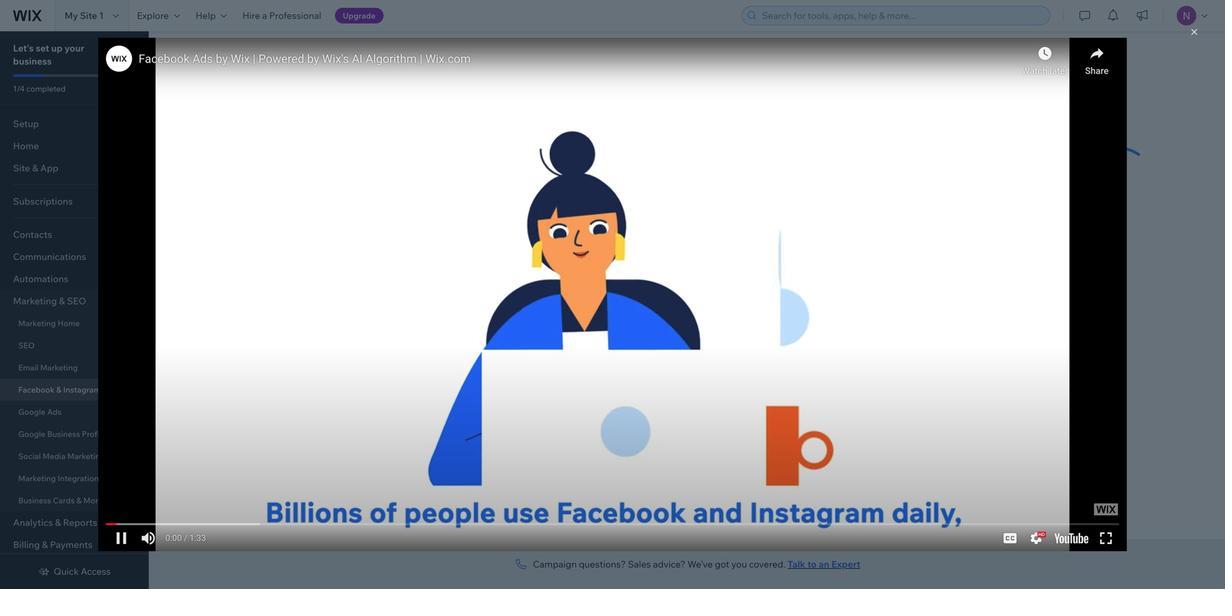 Task type: vqa. For each thing, say whether or not it's contained in the screenshot.
Traffic overview
no



Task type: describe. For each thing, give the bounding box(es) containing it.
best
[[463, 312, 486, 326]]

facebook inside sidebar element
[[18, 385, 55, 395]]

profile
[[82, 430, 106, 439]]

setup link
[[0, 113, 144, 135]]

facebook & instagram ads
[[18, 385, 117, 395]]

facebook & instagram ads link
[[0, 379, 144, 401]]

we've
[[688, 559, 713, 570]]

professional
[[269, 10, 321, 21]]

help button
[[188, 0, 235, 31]]

got
[[715, 559, 729, 570]]

1 horizontal spatial home
[[58, 319, 80, 328]]

2 vertical spatial to
[[808, 559, 817, 570]]

google for google ads
[[18, 407, 45, 417]]

setup
[[13, 118, 39, 129]]

your
[[65, 42, 84, 54]]

more
[[83, 496, 103, 506]]

1 vertical spatial the
[[443, 312, 460, 326]]

right
[[351, 170, 414, 204]]

google ads link
[[0, 401, 144, 423]]

automations
[[13, 273, 68, 285]]

marketing integrations link
[[0, 468, 144, 490]]

get to know wix's ai button
[[304, 352, 449, 376]]

1
[[99, 10, 104, 21]]

my site 1
[[65, 10, 104, 21]]

0 vertical spatial ads
[[103, 385, 117, 395]]

social
[[18, 452, 41, 462]]

social media marketing
[[18, 452, 105, 462]]

up
[[51, 42, 63, 54]]

help
[[196, 10, 216, 21]]

advice?
[[653, 559, 685, 570]]

campaign's
[[309, 312, 367, 326]]

social media marketing link
[[0, 446, 144, 468]]

business inside google business profile link
[[47, 430, 80, 439]]

sales
[[628, 559, 651, 570]]

marketing home link
[[0, 312, 144, 335]]

upgrade
[[343, 11, 376, 21]]

talk
[[788, 559, 805, 570]]

subscriptions link
[[0, 190, 144, 213]]

ai
[[423, 358, 433, 371]]

get
[[331, 358, 349, 371]]

business inside business cards & more link
[[18, 496, 51, 506]]

cards
[[53, 496, 75, 506]]

reach the right audience on facebook & instagram
[[215, 170, 547, 235]]

seo inside the marketing & seo dropdown button
[[67, 296, 86, 307]]

email
[[18, 363, 38, 373]]

marketing for integrations
[[18, 474, 56, 484]]

0 horizontal spatial ads
[[47, 407, 62, 417]]

google ads
[[18, 407, 62, 417]]

Search for tools, apps, help & more... field
[[758, 7, 1046, 25]]

instagram inside sidebar element
[[63, 385, 101, 395]]

expert
[[831, 559, 860, 570]]

know
[[364, 358, 392, 371]]

set
[[36, 42, 49, 54]]

optimize each campaign's budget to get the best results
[[232, 312, 523, 326]]

integrations
[[58, 474, 103, 484]]

0 horizontal spatial home
[[13, 140, 39, 152]]

each
[[282, 312, 307, 326]]

let's for let's start
[[230, 358, 253, 371]]

automations link
[[0, 268, 144, 290]]

covered.
[[749, 559, 786, 570]]

budget
[[370, 312, 408, 326]]



Task type: locate. For each thing, give the bounding box(es) containing it.
marketing & seo
[[13, 296, 86, 307]]

0 vertical spatial home
[[13, 140, 39, 152]]

instagram
[[414, 200, 547, 235], [63, 385, 101, 395]]

email marketing
[[18, 363, 78, 373]]

business
[[13, 55, 52, 67]]

0 vertical spatial seo
[[67, 296, 86, 307]]

quick access button
[[38, 566, 111, 578]]

seo inside seo link
[[18, 341, 35, 351]]

0 vertical spatial google
[[18, 407, 45, 417]]

to left the an
[[808, 559, 817, 570]]

let's start button
[[215, 352, 296, 376]]

reach
[[215, 170, 295, 204]]

1 horizontal spatial the
[[443, 312, 460, 326]]

1 horizontal spatial facebook
[[254, 200, 383, 235]]

hire a professional
[[243, 10, 321, 21]]

to left get
[[410, 312, 421, 326]]

results
[[488, 312, 523, 326]]

completed
[[26, 84, 66, 94]]

seo down automations link
[[67, 296, 86, 307]]

2 horizontal spatial to
[[808, 559, 817, 570]]

let's up business
[[13, 42, 34, 54]]

get to know wix's ai
[[331, 358, 433, 371]]

business up social media marketing on the bottom of the page
[[47, 430, 80, 439]]

1 horizontal spatial seo
[[67, 296, 86, 307]]

0 horizontal spatial facebook
[[18, 385, 55, 395]]

marketing home
[[18, 319, 80, 328]]

you
[[731, 559, 747, 570]]

business
[[47, 430, 80, 439], [18, 496, 51, 506]]

0 horizontal spatial to
[[352, 358, 362, 371]]

0 horizontal spatial instagram
[[63, 385, 101, 395]]

1 horizontal spatial ads
[[103, 385, 117, 395]]

1 vertical spatial to
[[352, 358, 362, 371]]

home down the marketing & seo dropdown button
[[58, 319, 80, 328]]

1 vertical spatial home
[[58, 319, 80, 328]]

marketing for home
[[18, 319, 56, 328]]

audience
[[420, 170, 540, 204]]

marketing inside dropdown button
[[13, 296, 57, 307]]

marketing integrations
[[18, 474, 103, 484]]

&
[[389, 200, 408, 235], [59, 296, 65, 307], [56, 385, 61, 395], [76, 496, 82, 506]]

my
[[65, 10, 78, 21]]

campaign questions? sales advice? we've got you covered. talk to an expert
[[533, 559, 860, 570]]

1 google from the top
[[18, 407, 45, 417]]

talk to an expert link
[[788, 559, 860, 570]]

facebook inside reach the right audience on facebook & instagram
[[254, 200, 383, 235]]

1/4 completed
[[13, 84, 66, 94]]

to right get
[[352, 358, 362, 371]]

marketing up facebook & instagram ads
[[40, 363, 78, 373]]

to inside "button"
[[352, 358, 362, 371]]

1 vertical spatial let's
[[230, 358, 253, 371]]

business cards & more
[[18, 496, 103, 506]]

questions?
[[579, 559, 626, 570]]

0 vertical spatial business
[[47, 430, 80, 439]]

to
[[410, 312, 421, 326], [352, 358, 362, 371], [808, 559, 817, 570]]

0 vertical spatial instagram
[[414, 200, 547, 235]]

1 horizontal spatial instagram
[[414, 200, 547, 235]]

let's for let's set up your business
[[13, 42, 34, 54]]

0 horizontal spatial let's
[[13, 42, 34, 54]]

marketing & seo button
[[0, 290, 144, 312]]

hire a professional link
[[235, 0, 329, 31]]

let's
[[13, 42, 34, 54], [230, 358, 253, 371]]

quick
[[54, 566, 79, 578]]

let's set up your business
[[13, 42, 84, 67]]

google business profile link
[[0, 423, 144, 446]]

marketing down marketing & seo
[[18, 319, 56, 328]]

google up social at the left
[[18, 430, 45, 439]]

wix's
[[394, 358, 420, 371]]

1 vertical spatial facebook
[[18, 385, 55, 395]]

home link
[[0, 135, 144, 157]]

2 google from the top
[[18, 430, 45, 439]]

home
[[13, 140, 39, 152], [58, 319, 80, 328]]

subscriptions
[[13, 196, 73, 207]]

let's inside button
[[230, 358, 253, 371]]

marketing for &
[[13, 296, 57, 307]]

1 horizontal spatial let's
[[230, 358, 253, 371]]

get
[[423, 312, 441, 326]]

quick access
[[54, 566, 111, 578]]

business cards & more link
[[0, 490, 144, 512]]

campaign
[[533, 559, 577, 570]]

marketing
[[13, 296, 57, 307], [18, 319, 56, 328], [40, 363, 78, 373], [67, 452, 105, 462], [18, 474, 56, 484]]

0 horizontal spatial seo
[[18, 341, 35, 351]]

& inside dropdown button
[[59, 296, 65, 307]]

upgrade button
[[335, 8, 383, 23]]

the left right
[[301, 170, 345, 204]]

& inside reach the right audience on facebook & instagram
[[389, 200, 408, 235]]

marketing down social at the left
[[18, 474, 56, 484]]

the inside reach the right audience on facebook & instagram
[[301, 170, 345, 204]]

let's start
[[230, 358, 280, 371]]

the right get
[[443, 312, 460, 326]]

seo up "email" at the bottom left of the page
[[18, 341, 35, 351]]

start
[[256, 358, 280, 371]]

email marketing link
[[0, 357, 144, 379]]

google
[[18, 407, 45, 417], [18, 430, 45, 439]]

1/4
[[13, 84, 25, 94]]

on
[[215, 200, 248, 235]]

an
[[819, 559, 829, 570]]

0 vertical spatial the
[[301, 170, 345, 204]]

marketing up integrations
[[67, 452, 105, 462]]

1 vertical spatial google
[[18, 430, 45, 439]]

1 vertical spatial seo
[[18, 341, 35, 351]]

let's inside let's set up your business
[[13, 42, 34, 54]]

1 horizontal spatial to
[[410, 312, 421, 326]]

seo link
[[0, 335, 144, 357]]

a
[[262, 10, 267, 21]]

0 horizontal spatial the
[[301, 170, 345, 204]]

seo
[[67, 296, 86, 307], [18, 341, 35, 351]]

ads up google ads link
[[103, 385, 117, 395]]

sidebar element
[[0, 31, 149, 590]]

0 vertical spatial let's
[[13, 42, 34, 54]]

business left cards at the bottom of page
[[18, 496, 51, 506]]

facebook
[[254, 200, 383, 235], [18, 385, 55, 395]]

1 vertical spatial business
[[18, 496, 51, 506]]

the
[[301, 170, 345, 204], [443, 312, 460, 326]]

hire
[[243, 10, 260, 21]]

google up google business profile
[[18, 407, 45, 417]]

google business profile
[[18, 430, 106, 439]]

0 vertical spatial facebook
[[254, 200, 383, 235]]

ads up google business profile
[[47, 407, 62, 417]]

marketing down automations
[[13, 296, 57, 307]]

access
[[81, 566, 111, 578]]

explore
[[137, 10, 169, 21]]

site
[[80, 10, 97, 21]]

media
[[43, 452, 66, 462]]

optimize
[[232, 312, 279, 326]]

google for google business profile
[[18, 430, 45, 439]]

instagram inside reach the right audience on facebook & instagram
[[414, 200, 547, 235]]

1 vertical spatial ads
[[47, 407, 62, 417]]

home down "setup" at left top
[[13, 140, 39, 152]]

1 vertical spatial instagram
[[63, 385, 101, 395]]

0 vertical spatial to
[[410, 312, 421, 326]]

let's left start
[[230, 358, 253, 371]]



